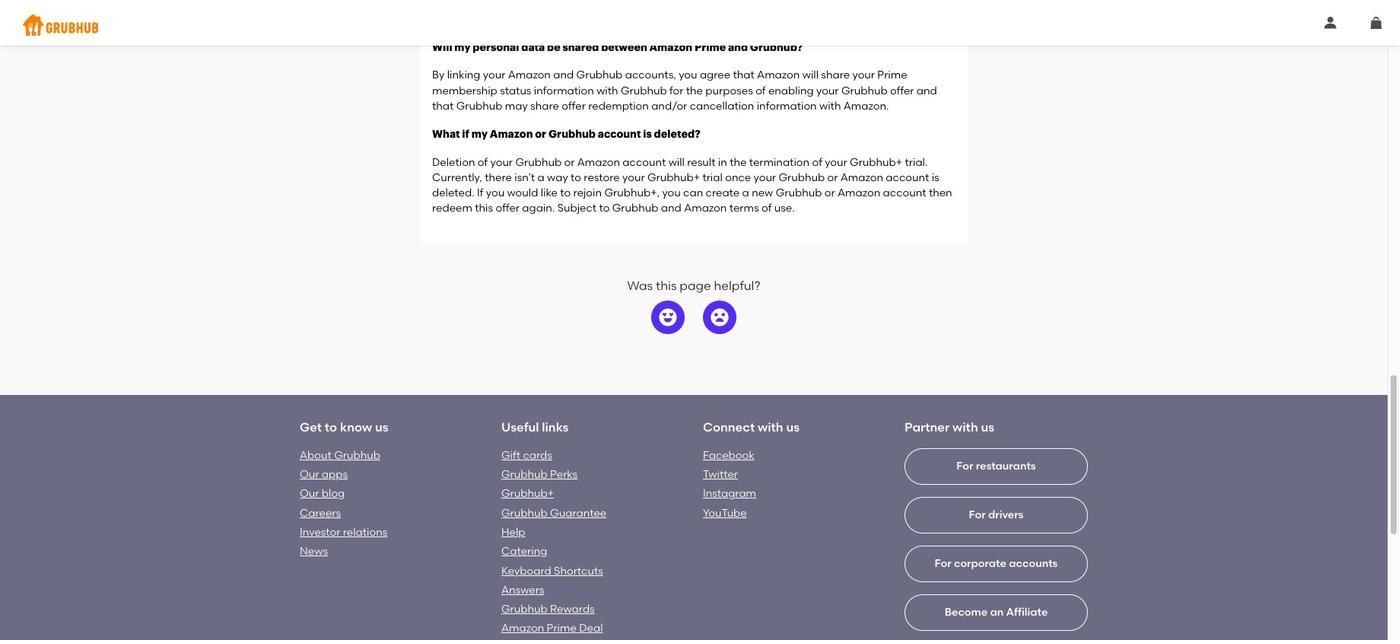 Task type: locate. For each thing, give the bounding box(es) containing it.
2 vertical spatial for
[[935, 557, 952, 570]]

for for for corporate accounts
[[935, 557, 952, 570]]

1 horizontal spatial offer
[[562, 100, 586, 113]]

offer up what if my amazon or grubhub account is deleted?
[[562, 100, 586, 113]]

share
[[822, 69, 850, 82], [531, 100, 559, 113]]

1 horizontal spatial the
[[730, 156, 747, 169]]

page
[[680, 278, 711, 293]]

2 horizontal spatial offer
[[891, 84, 915, 97]]

our down about at bottom left
[[300, 468, 319, 481]]

a right isn't
[[538, 171, 545, 184]]

prime inside by linking your amazon and grubhub accounts, you agree that amazon will share your prime membership status information with grubhub for the purposes of enabling your grubhub offer and that grubhub may share offer redemption and/or cancellation information with amazon.
[[878, 69, 908, 82]]

data
[[522, 42, 545, 53]]

0 vertical spatial a
[[538, 171, 545, 184]]

with up redemption
[[597, 84, 619, 97]]

shortcuts
[[554, 564, 603, 577]]

will my personal data be shared between amazon prime and grubhub?
[[432, 42, 803, 53]]

us for partner with us
[[982, 420, 995, 435]]

for left drivers
[[969, 509, 986, 521]]

amazon.
[[844, 100, 889, 113]]

will inside deletion of your grubhub or amazon account will result in the termination of your grubhub+ trial. currently, there isn't a way to restore your grubhub+ trial once your grubhub or amazon account is deleted. if you would like to rejoin grubhub+, you can create a new grubhub or amazon account then redeem this offer again. subject to grubhub and amazon terms of use.
[[669, 156, 685, 169]]

shared
[[563, 42, 599, 53]]

or
[[535, 129, 547, 139], [564, 156, 575, 169], [828, 171, 838, 184], [825, 187, 835, 199]]

amazon
[[650, 42, 693, 53], [508, 69, 551, 82], [757, 69, 800, 82], [490, 129, 533, 139], [578, 156, 620, 169], [841, 171, 884, 184], [838, 187, 881, 199], [684, 202, 727, 215], [502, 622, 544, 635]]

with right partner
[[953, 420, 979, 435]]

1 vertical spatial that
[[432, 100, 454, 113]]

1 horizontal spatial us
[[787, 420, 800, 435]]

your
[[483, 69, 506, 82], [853, 69, 875, 82], [817, 84, 839, 97], [491, 156, 513, 169], [825, 156, 848, 169], [623, 171, 645, 184], [754, 171, 776, 184]]

this down 'if'
[[475, 202, 493, 215]]

is up 'then' at the top right of the page
[[932, 171, 940, 184]]

1 vertical spatial grubhub+
[[648, 171, 700, 184]]

and inside deletion of your grubhub or amazon account will result in the termination of your grubhub+ trial. currently, there isn't a way to restore your grubhub+ trial once your grubhub or amazon account is deleted. if you would like to rejoin grubhub+, you can create a new grubhub or amazon account then redeem this offer again. subject to grubhub and amazon terms of use.
[[661, 202, 682, 215]]

answers link
[[502, 584, 545, 597]]

0 vertical spatial that
[[733, 69, 755, 82]]

what if my amazon or grubhub account is deleted?
[[432, 129, 701, 139]]

instagram
[[703, 487, 757, 500]]

share up amazon. on the right top
[[822, 69, 850, 82]]

an
[[991, 606, 1004, 619]]

us right 'connect'
[[787, 420, 800, 435]]

will left result
[[669, 156, 685, 169]]

become
[[945, 606, 988, 619]]

with
[[597, 84, 619, 97], [820, 100, 841, 113], [758, 420, 784, 435], [953, 420, 979, 435]]

0 vertical spatial this
[[475, 202, 493, 215]]

the right 'for' at the left of page
[[686, 84, 703, 97]]

2 horizontal spatial us
[[982, 420, 995, 435]]

your up there
[[491, 156, 513, 169]]

information
[[534, 84, 594, 97], [757, 100, 817, 113]]

1 horizontal spatial small image
[[1371, 17, 1383, 29]]

grubhub perks link
[[502, 468, 578, 481]]

for corporate accounts link
[[905, 546, 1088, 640]]

1 vertical spatial for
[[969, 509, 986, 521]]

youtube
[[703, 507, 747, 520]]

0 vertical spatial our
[[300, 468, 319, 481]]

deletion
[[432, 156, 475, 169]]

us up for restaurants
[[982, 420, 995, 435]]

connect with us
[[703, 420, 800, 435]]

create
[[706, 187, 740, 199]]

1 vertical spatial is
[[932, 171, 940, 184]]

2 vertical spatial grubhub+
[[502, 487, 554, 500]]

0 horizontal spatial prime
[[547, 622, 577, 635]]

1 vertical spatial prime
[[878, 69, 908, 82]]

is left deleted?
[[643, 129, 652, 139]]

news
[[300, 545, 328, 558]]

1 horizontal spatial that
[[733, 69, 755, 82]]

the inside by linking your amazon and grubhub accounts, you agree that amazon will share your prime membership status information with grubhub for the purposes of enabling your grubhub offer and that grubhub may share offer redemption and/or cancellation information with amazon.
[[686, 84, 703, 97]]

of left enabling
[[756, 84, 766, 97]]

and/or
[[652, 100, 688, 113]]

0 horizontal spatial will
[[669, 156, 685, 169]]

grubhub+ inside gift cards grubhub perks grubhub+ grubhub guarantee help catering keyboard shortcuts answers grubhub rewards amazon prime deal
[[502, 487, 554, 500]]

grubhub+ up can
[[648, 171, 700, 184]]

affiliate
[[1007, 606, 1048, 619]]

facebook twitter instagram youtube
[[703, 449, 757, 520]]

for left corporate in the bottom of the page
[[935, 557, 952, 570]]

be
[[547, 42, 561, 53]]

0 horizontal spatial us
[[375, 420, 389, 435]]

my right will
[[455, 42, 471, 53]]

grubhub down accounts,
[[621, 84, 667, 97]]

2 us from the left
[[787, 420, 800, 435]]

the up the once
[[730, 156, 747, 169]]

0 vertical spatial prime
[[695, 42, 726, 53]]

that down "membership"
[[432, 100, 454, 113]]

offer up trial.
[[891, 84, 915, 97]]

1 horizontal spatial my
[[472, 129, 488, 139]]

you
[[679, 69, 698, 82], [486, 187, 505, 199], [663, 187, 681, 199]]

may
[[505, 100, 528, 113]]

again.
[[522, 202, 555, 215]]

us right know
[[375, 420, 389, 435]]

0 horizontal spatial grubhub+
[[502, 487, 554, 500]]

1 vertical spatial share
[[531, 100, 559, 113]]

0 vertical spatial is
[[643, 129, 652, 139]]

us
[[375, 420, 389, 435], [787, 420, 800, 435], [982, 420, 995, 435]]

the inside deletion of your grubhub or amazon account will result in the termination of your grubhub+ trial. currently, there isn't a way to restore your grubhub+ trial once your grubhub or amazon account is deleted. if you would like to rejoin grubhub+, you can create a new grubhub or amazon account then redeem this offer again. subject to grubhub and amazon terms of use.
[[730, 156, 747, 169]]

2 vertical spatial offer
[[496, 202, 520, 215]]

was this page helpful?
[[628, 278, 761, 293]]

3 us from the left
[[982, 420, 995, 435]]

you up 'for' at the left of page
[[679, 69, 698, 82]]

will up enabling
[[803, 69, 819, 82]]

2 horizontal spatial prime
[[878, 69, 908, 82]]

like
[[541, 187, 558, 199]]

this right the was
[[656, 278, 677, 293]]

with left amazon. on the right top
[[820, 100, 841, 113]]

for drivers
[[969, 509, 1024, 521]]

0 vertical spatial the
[[686, 84, 703, 97]]

membership
[[432, 84, 498, 97]]

will inside by linking your amazon and grubhub accounts, you agree that amazon will share your prime membership status information with grubhub for the purposes of enabling your grubhub offer and that grubhub may share offer redemption and/or cancellation information with amazon.
[[803, 69, 819, 82]]

1 horizontal spatial share
[[822, 69, 850, 82]]

this
[[475, 202, 493, 215], [656, 278, 677, 293]]

0 vertical spatial grubhub+
[[850, 156, 903, 169]]

grubhub down know
[[334, 449, 380, 462]]

grubhub+ link
[[502, 487, 554, 500]]

1 horizontal spatial will
[[803, 69, 819, 82]]

0 vertical spatial my
[[455, 42, 471, 53]]

grubhub+ down grubhub perks link
[[502, 487, 554, 500]]

and
[[728, 42, 748, 53], [554, 69, 574, 82], [917, 84, 938, 97], [661, 202, 682, 215]]

1 vertical spatial information
[[757, 100, 817, 113]]

grubhub+
[[850, 156, 903, 169], [648, 171, 700, 184], [502, 487, 554, 500]]

1 vertical spatial a
[[743, 187, 750, 199]]

facebook
[[703, 449, 755, 462]]

information up what if my amazon or grubhub account is deleted?
[[534, 84, 594, 97]]

news link
[[300, 545, 328, 558]]

accounts
[[1010, 557, 1058, 570]]

about grubhub link
[[300, 449, 380, 462]]

our up the careers on the left bottom
[[300, 487, 319, 500]]

your up amazon. on the right top
[[853, 69, 875, 82]]

for restaurants
[[957, 460, 1036, 473]]

a
[[538, 171, 545, 184], [743, 187, 750, 199]]

1 vertical spatial this
[[656, 278, 677, 293]]

restore
[[584, 171, 620, 184]]

this inside deletion of your grubhub or amazon account will result in the termination of your grubhub+ trial. currently, there isn't a way to restore your grubhub+ trial once your grubhub or amazon account is deleted. if you would like to rejoin grubhub+, you can create a new grubhub or amazon account then redeem this offer again. subject to grubhub and amazon terms of use.
[[475, 202, 493, 215]]

offer down would
[[496, 202, 520, 215]]

1 vertical spatial the
[[730, 156, 747, 169]]

for for for drivers
[[969, 509, 986, 521]]

cards
[[523, 449, 553, 462]]

for restaurants link
[[905, 448, 1088, 629]]

1 horizontal spatial grubhub+
[[648, 171, 700, 184]]

help link
[[502, 526, 526, 539]]

our                                     blog link
[[300, 487, 345, 500]]

prime inside gift cards grubhub perks grubhub+ grubhub guarantee help catering keyboard shortcuts answers grubhub rewards amazon prime deal
[[547, 622, 577, 635]]

a up "terms"
[[743, 187, 750, 199]]

you left can
[[663, 187, 681, 199]]

grubhub down answers
[[502, 603, 548, 616]]

1 our from the top
[[300, 468, 319, 481]]

0 horizontal spatial the
[[686, 84, 703, 97]]

this page was not helpful image
[[711, 308, 729, 327]]

become an affiliate link
[[905, 594, 1088, 640]]

2 our from the top
[[300, 487, 319, 500]]

share right may
[[531, 100, 559, 113]]

grubhub+,
[[605, 187, 660, 199]]

catering
[[502, 545, 548, 558]]

for
[[957, 460, 974, 473], [969, 509, 986, 521], [935, 557, 952, 570]]

prime
[[695, 42, 726, 53], [878, 69, 908, 82], [547, 622, 577, 635]]

0 horizontal spatial this
[[475, 202, 493, 215]]

to right the like
[[560, 187, 571, 199]]

prime down rewards
[[547, 622, 577, 635]]

0 vertical spatial will
[[803, 69, 819, 82]]

1 horizontal spatial is
[[932, 171, 940, 184]]

between
[[601, 42, 648, 53]]

to right 'way'
[[571, 171, 582, 184]]

our
[[300, 468, 319, 481], [300, 487, 319, 500]]

prime up amazon. on the right top
[[878, 69, 908, 82]]

1 vertical spatial our
[[300, 487, 319, 500]]

0 horizontal spatial offer
[[496, 202, 520, 215]]

0 horizontal spatial small image
[[1325, 17, 1337, 29]]

information down enabling
[[757, 100, 817, 113]]

0 vertical spatial information
[[534, 84, 594, 97]]

that up 'purposes' at the right of page
[[733, 69, 755, 82]]

grubhub inside about grubhub our apps our                                     blog careers investor                                     relations news
[[334, 449, 380, 462]]

agree
[[700, 69, 731, 82]]

grubhub up 'way'
[[549, 129, 596, 139]]

blog
[[322, 487, 345, 500]]

0 horizontal spatial share
[[531, 100, 559, 113]]

my
[[455, 42, 471, 53], [472, 129, 488, 139]]

grubhub
[[577, 69, 623, 82], [621, 84, 667, 97], [842, 84, 888, 97], [456, 100, 503, 113], [549, 129, 596, 139], [516, 156, 562, 169], [779, 171, 825, 184], [776, 187, 822, 199], [613, 202, 659, 215], [334, 449, 380, 462], [502, 468, 548, 481], [502, 507, 548, 520], [502, 603, 548, 616]]

useful links
[[502, 420, 569, 435]]

guarantee
[[550, 507, 607, 520]]

would
[[507, 187, 538, 199]]

grubhub down the grubhub+ link
[[502, 507, 548, 520]]

to right get
[[325, 420, 337, 435]]

small image
[[1325, 17, 1337, 29], [1371, 17, 1383, 29]]

prime up agree
[[695, 42, 726, 53]]

will
[[803, 69, 819, 82], [669, 156, 685, 169]]

grubhub?
[[750, 42, 803, 53]]

for left the restaurants at right bottom
[[957, 460, 974, 473]]

0 vertical spatial for
[[957, 460, 974, 473]]

grubhub+ left trial.
[[850, 156, 903, 169]]

your up the status
[[483, 69, 506, 82]]

my right if
[[472, 129, 488, 139]]

rejoin
[[574, 187, 602, 199]]

grubhub up use.
[[776, 187, 822, 199]]

gift
[[502, 449, 521, 462]]

your right enabling
[[817, 84, 839, 97]]

1 vertical spatial will
[[669, 156, 685, 169]]

the
[[686, 84, 703, 97], [730, 156, 747, 169]]

2 vertical spatial prime
[[547, 622, 577, 635]]

purposes
[[706, 84, 753, 97]]



Task type: describe. For each thing, give the bounding box(es) containing it.
about
[[300, 449, 332, 462]]

grubhub rewards link
[[502, 603, 595, 616]]

of inside by linking your amazon and grubhub accounts, you agree that amazon will share your prime membership status information with grubhub for the purposes of enabling your grubhub offer and that grubhub may share offer redemption and/or cancellation information with amazon.
[[756, 84, 766, 97]]

trial.
[[905, 156, 928, 169]]

2 horizontal spatial grubhub+
[[850, 156, 903, 169]]

0 horizontal spatial that
[[432, 100, 454, 113]]

0 horizontal spatial is
[[643, 129, 652, 139]]

grubhub down "membership"
[[456, 100, 503, 113]]

your up new
[[754, 171, 776, 184]]

of right termination
[[812, 156, 823, 169]]

0 horizontal spatial information
[[534, 84, 594, 97]]

answers
[[502, 584, 545, 597]]

1 horizontal spatial this
[[656, 278, 677, 293]]

1 small image from the left
[[1325, 17, 1337, 29]]

us for connect with us
[[787, 420, 800, 435]]

grubhub down gift cards link
[[502, 468, 548, 481]]

keyboard shortcuts link
[[502, 564, 603, 577]]

drivers
[[989, 509, 1024, 521]]

perks
[[550, 468, 578, 481]]

0 vertical spatial share
[[822, 69, 850, 82]]

know
[[340, 420, 372, 435]]

grubhub down will my personal data be shared between amazon prime and grubhub?
[[577, 69, 623, 82]]

once
[[726, 171, 751, 184]]

helpful?
[[714, 278, 761, 293]]

of up there
[[478, 156, 488, 169]]

result
[[688, 156, 716, 169]]

deleted.
[[432, 187, 475, 199]]

0 horizontal spatial a
[[538, 171, 545, 184]]

this page was helpful image
[[659, 308, 677, 327]]

1 horizontal spatial information
[[757, 100, 817, 113]]

for
[[670, 84, 684, 97]]

careers link
[[300, 507, 341, 520]]

you inside by linking your amazon and grubhub accounts, you agree that amazon will share your prime membership status information with grubhub for the purposes of enabling your grubhub offer and that grubhub may share offer redemption and/or cancellation information with amazon.
[[679, 69, 698, 82]]

by linking your amazon and grubhub accounts, you agree that amazon will share your prime membership status information with grubhub for the purposes of enabling your grubhub offer and that grubhub may share offer redemption and/or cancellation information with amazon.
[[432, 69, 938, 113]]

grubhub logo image
[[23, 10, 99, 40]]

our apps link
[[300, 468, 348, 481]]

there
[[485, 171, 512, 184]]

is inside deletion of your grubhub or amazon account will result in the termination of your grubhub+ trial. currently, there isn't a way to restore your grubhub+ trial once your grubhub or amazon account is deleted. if you would like to rejoin grubhub+, you can create a new grubhub or amazon account then redeem this offer again. subject to grubhub and amazon terms of use.
[[932, 171, 940, 184]]

0 horizontal spatial my
[[455, 42, 471, 53]]

can
[[684, 187, 703, 199]]

in
[[718, 156, 728, 169]]

twitter link
[[703, 468, 738, 481]]

trial
[[703, 171, 723, 184]]

grubhub up isn't
[[516, 156, 562, 169]]

grubhub down grubhub+,
[[613, 202, 659, 215]]

for for for restaurants
[[957, 460, 974, 473]]

personal
[[473, 42, 520, 53]]

linking
[[447, 69, 481, 82]]

investor
[[300, 526, 341, 539]]

help
[[502, 526, 526, 539]]

1 horizontal spatial a
[[743, 187, 750, 199]]

redemption
[[589, 100, 649, 113]]

will
[[432, 42, 453, 53]]

you right 'if'
[[486, 187, 505, 199]]

1 horizontal spatial prime
[[695, 42, 726, 53]]

for drivers link
[[905, 497, 1088, 640]]

corporate
[[954, 557, 1007, 570]]

gift cards grubhub perks grubhub+ grubhub guarantee help catering keyboard shortcuts answers grubhub rewards amazon prime deal
[[502, 449, 607, 635]]

become an affiliate
[[945, 606, 1048, 619]]

was
[[628, 278, 653, 293]]

0 vertical spatial offer
[[891, 84, 915, 97]]

2 small image from the left
[[1371, 17, 1383, 29]]

isn't
[[515, 171, 535, 184]]

partner
[[905, 420, 950, 435]]

redeem
[[432, 202, 473, 215]]

your right termination
[[825, 156, 848, 169]]

partner with us
[[905, 420, 995, 435]]

what
[[432, 129, 460, 139]]

connect
[[703, 420, 755, 435]]

amazon prime deal link
[[502, 622, 603, 635]]

way
[[547, 171, 568, 184]]

termination
[[750, 156, 810, 169]]

relations
[[343, 526, 388, 539]]

subject
[[558, 202, 597, 215]]

facebook link
[[703, 449, 755, 462]]

with right 'connect'
[[758, 420, 784, 435]]

for corporate accounts
[[935, 557, 1058, 570]]

currently,
[[432, 171, 482, 184]]

amazon inside gift cards grubhub perks grubhub+ grubhub guarantee help catering keyboard shortcuts answers grubhub rewards amazon prime deal
[[502, 622, 544, 635]]

offer inside deletion of your grubhub or amazon account will result in the termination of your grubhub+ trial. currently, there isn't a way to restore your grubhub+ trial once your grubhub or amazon account is deleted. if you would like to rejoin grubhub+, you can create a new grubhub or amazon account then redeem this offer again. subject to grubhub and amazon terms of use.
[[496, 202, 520, 215]]

to down 'rejoin'
[[599, 202, 610, 215]]

cancellation
[[690, 100, 755, 113]]

enabling
[[769, 84, 814, 97]]

youtube link
[[703, 507, 747, 520]]

terms
[[730, 202, 759, 215]]

grubhub guarantee link
[[502, 507, 607, 520]]

1 vertical spatial my
[[472, 129, 488, 139]]

careers
[[300, 507, 341, 520]]

rewards
[[550, 603, 595, 616]]

catering link
[[502, 545, 548, 558]]

status
[[500, 84, 532, 97]]

restaurants
[[976, 460, 1036, 473]]

1 us from the left
[[375, 420, 389, 435]]

grubhub down termination
[[779, 171, 825, 184]]

instagram link
[[703, 487, 757, 500]]

1 vertical spatial offer
[[562, 100, 586, 113]]

about grubhub our apps our                                     blog careers investor                                     relations news
[[300, 449, 388, 558]]

twitter
[[703, 468, 738, 481]]

of down new
[[762, 202, 772, 215]]

keyboard
[[502, 564, 552, 577]]

then
[[929, 187, 953, 199]]

get
[[300, 420, 322, 435]]

deletion of your grubhub or amazon account will result in the termination of your grubhub+ trial. currently, there isn't a way to restore your grubhub+ trial once your grubhub or amazon account is deleted. if you would like to rejoin grubhub+, you can create a new grubhub or amazon account then redeem this offer again. subject to grubhub and amazon terms of use.
[[432, 156, 953, 215]]

if
[[462, 129, 470, 139]]

your up grubhub+,
[[623, 171, 645, 184]]

apps
[[322, 468, 348, 481]]

get to know us
[[300, 420, 389, 435]]

links
[[542, 420, 569, 435]]

use.
[[775, 202, 795, 215]]

grubhub up amazon. on the right top
[[842, 84, 888, 97]]



Task type: vqa. For each thing, say whether or not it's contained in the screenshot.
'$5.79' to the middle
no



